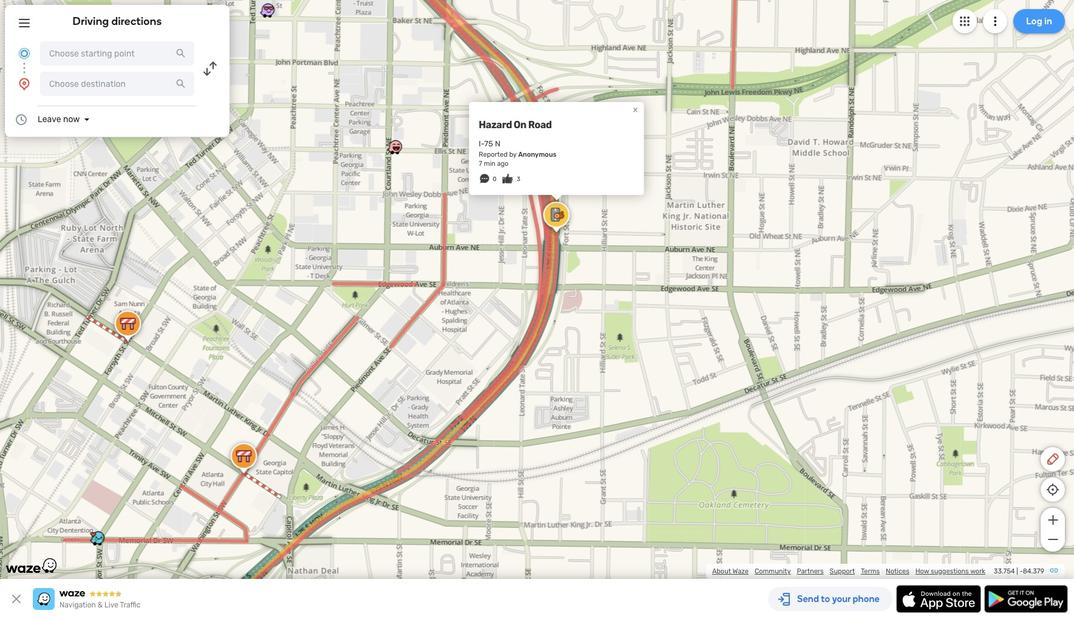 Task type: describe. For each thing, give the bounding box(es) containing it.
road
[[529, 119, 552, 130]]

how
[[916, 567, 930, 575]]

suggestions
[[931, 567, 969, 575]]

7
[[479, 160, 483, 168]]

reported
[[479, 151, 508, 158]]

i-75 n reported by anonymous 7 min ago
[[479, 139, 557, 168]]

33.754 | -84.379
[[994, 567, 1045, 575]]

zoom in image
[[1046, 513, 1061, 527]]

leave
[[38, 114, 61, 125]]

terms
[[861, 567, 880, 575]]

work
[[971, 567, 986, 575]]

75
[[485, 139, 493, 148]]

how suggestions work link
[[916, 567, 986, 575]]

about
[[713, 567, 732, 575]]

anonymous
[[518, 151, 557, 158]]

x image
[[9, 592, 24, 606]]

navigation
[[60, 601, 96, 609]]

location image
[[17, 77, 32, 91]]

current location image
[[17, 46, 32, 61]]

waze
[[733, 567, 749, 575]]

live
[[105, 601, 118, 609]]

leave now
[[38, 114, 80, 125]]

community
[[755, 567, 791, 575]]

navigation & live traffic
[[60, 601, 141, 609]]

pencil image
[[1046, 452, 1061, 467]]

partners link
[[797, 567, 824, 575]]

terms link
[[861, 567, 880, 575]]

zoom out image
[[1046, 532, 1061, 547]]

driving
[[73, 15, 109, 28]]

notices link
[[886, 567, 910, 575]]

0
[[493, 176, 497, 183]]

directions
[[111, 15, 162, 28]]

&
[[98, 601, 103, 609]]

3
[[517, 176, 521, 183]]

community link
[[755, 567, 791, 575]]



Task type: vqa. For each thing, say whether or not it's contained in the screenshot.
the Notices
yes



Task type: locate. For each thing, give the bounding box(es) containing it.
n
[[495, 139, 501, 148]]

-
[[1020, 567, 1024, 575]]

support
[[830, 567, 855, 575]]

on
[[514, 119, 527, 130]]

×
[[633, 104, 639, 115]]

notices
[[886, 567, 910, 575]]

support link
[[830, 567, 855, 575]]

link image
[[1050, 566, 1060, 575]]

about waze community partners support terms notices how suggestions work
[[713, 567, 986, 575]]

|
[[1017, 567, 1019, 575]]

33.754
[[994, 567, 1016, 575]]

84.379
[[1024, 567, 1045, 575]]

hazard on road
[[479, 119, 552, 130]]

× link
[[630, 104, 641, 115]]

Choose starting point text field
[[40, 41, 194, 66]]

partners
[[797, 567, 824, 575]]

driving directions
[[73, 15, 162, 28]]

clock image
[[14, 112, 29, 127]]

hazard
[[479, 119, 512, 130]]

now
[[63, 114, 80, 125]]

traffic
[[120, 601, 141, 609]]

Choose destination text field
[[40, 72, 194, 96]]

by
[[509, 151, 517, 158]]

about waze link
[[713, 567, 749, 575]]

i-
[[479, 139, 485, 148]]

min
[[484, 160, 496, 168]]

ago
[[497, 160, 509, 168]]



